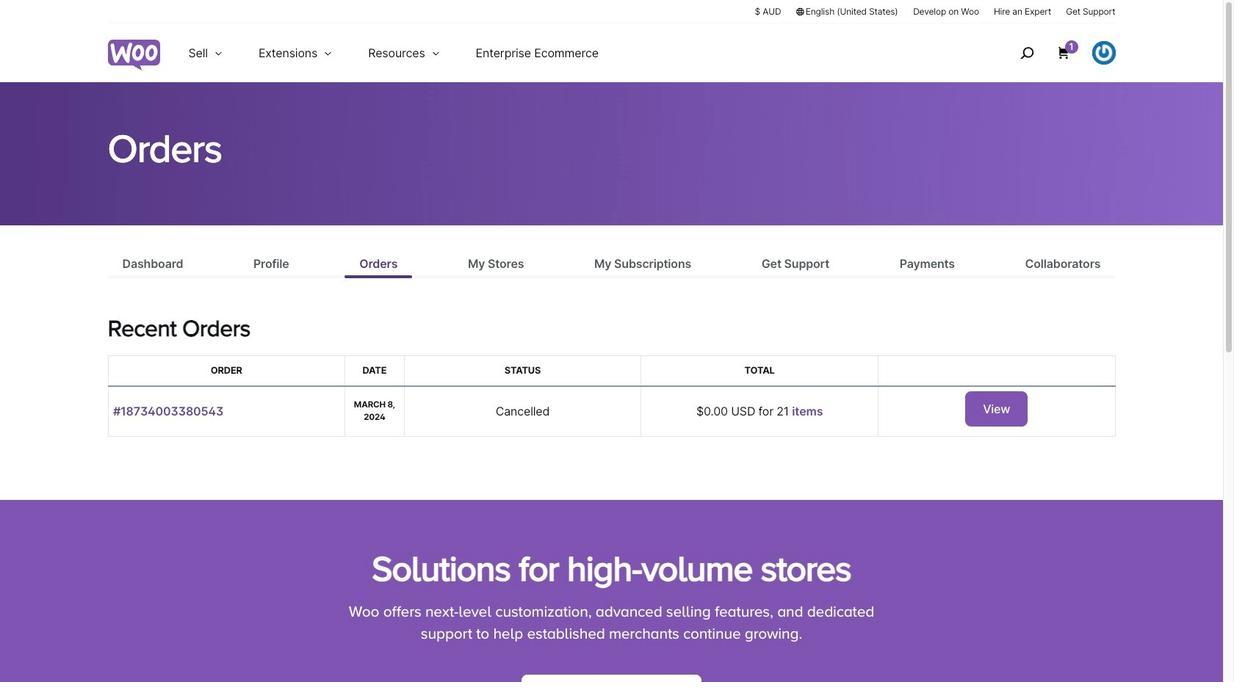 Task type: locate. For each thing, give the bounding box(es) containing it.
service navigation menu element
[[989, 29, 1116, 77]]

search image
[[1015, 41, 1038, 65]]

open account menu image
[[1092, 41, 1116, 65]]



